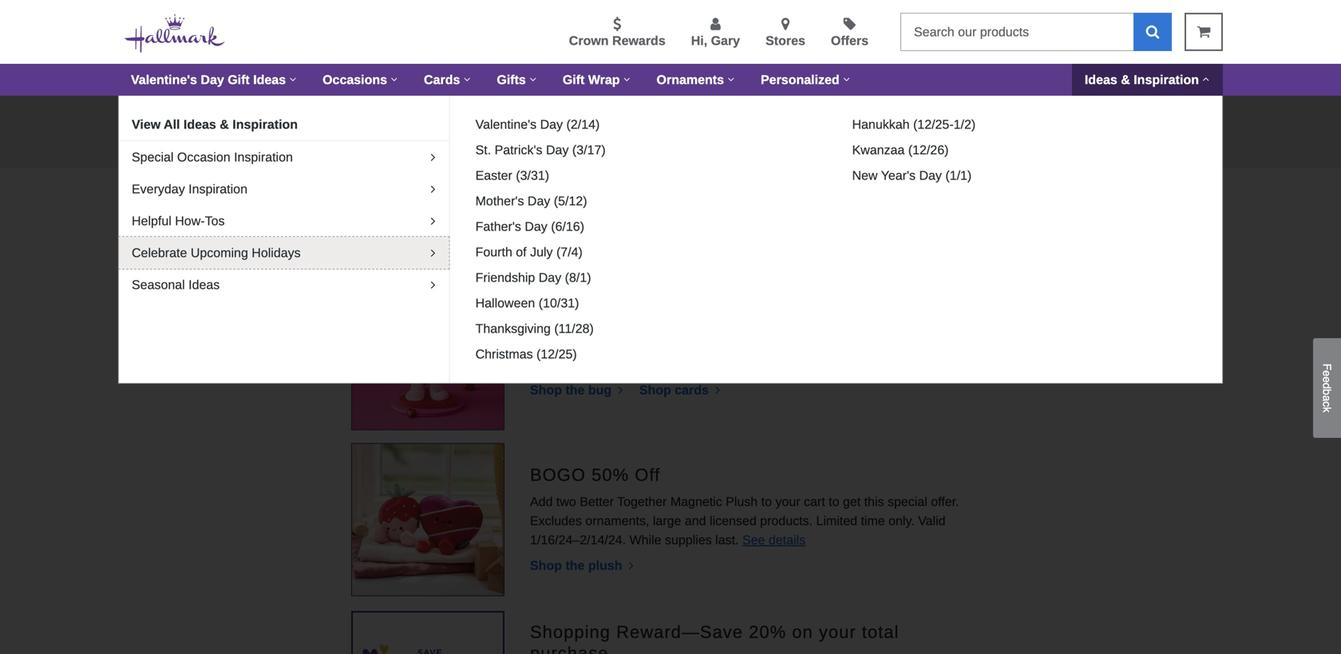Task type: describe. For each thing, give the bounding box(es) containing it.
celebrate
[[132, 246, 187, 260]]

a
[[1321, 396, 1334, 402]]

day left the (3/17)
[[546, 143, 569, 157]]

day for gift
[[201, 73, 224, 87]]

gifts link
[[484, 64, 550, 96]]

cards
[[675, 383, 709, 398]]

christmas
[[476, 347, 533, 362]]

halloween
[[476, 296, 535, 311]]

gary
[[711, 34, 740, 48]]

view
[[132, 117, 161, 132]]

(3/31)
[[516, 169, 550, 183]]

hallmark link
[[125, 13, 238, 56]]

details
[[769, 533, 806, 548]]

valentine's for valentine's day (2/14)
[[476, 117, 537, 132]]

$24.99 with the purchase of three hallmark cards. limited time only. valid 12/26/23–2/14/24. while supplies last.
[[530, 338, 945, 372]]

licensed
[[710, 514, 757, 529]]

excludes
[[530, 514, 582, 529]]

better together magnetic plush image
[[352, 445, 504, 596]]

b
[[1321, 390, 1334, 396]]

tab list containing view all ideas & inspiration
[[119, 109, 449, 301]]

0 horizontal spatial special
[[513, 125, 571, 138]]

0 horizontal spatial hallmark
[[351, 237, 446, 265]]

d
[[1321, 383, 1334, 390]]

last. inside $24.99 with the purchase of three hallmark cards. limited time only. valid 12/26/23–2/14/24. while supplies last.
[[723, 358, 746, 372]]

gifts
[[497, 73, 526, 87]]

time inside 'add two better together magnetic plush to your cart to get this special offer. excludes ornaments, large and licensed products. limited time only. valid 1/16/24–2/14/24. while supplies last.'
[[861, 514, 886, 529]]

see details
[[743, 533, 806, 548]]

offer.
[[931, 495, 960, 509]]

two
[[557, 495, 577, 509]]

friendship day (8/1)
[[476, 271, 591, 285]]

gift wrap link
[[550, 64, 644, 96]]

icon image for the
[[713, 384, 721, 397]]

hi, gary link
[[691, 17, 740, 50]]

cart
[[804, 495, 826, 509]]

only. inside 'add two better together magnetic plush to your cart to get this special offer. excludes ornaments, large and licensed products. limited time only. valid 1/16/24–2/14/24. while supplies last.'
[[889, 514, 915, 529]]

friendship day (8/1) link
[[469, 268, 598, 288]]

personalized
[[761, 73, 840, 87]]

halloween (10/31)
[[476, 296, 579, 311]]

up
[[459, 125, 477, 138]]

1/16/24–2/14/24.
[[530, 533, 626, 548]]

valentine's day (2/14)
[[476, 117, 600, 132]]

new year's day (1/1)
[[853, 169, 972, 183]]

online
[[582, 185, 622, 199]]

2 e from the top
[[1321, 377, 1334, 383]]

while inside $24.99 with the purchase of three hallmark cards. limited time only. valid 12/26/23–2/14/24. while supplies last.
[[637, 358, 669, 372]]

bug
[[722, 309, 756, 329]]

banner containing crown rewards
[[0, 0, 1342, 384]]

search image
[[1147, 24, 1160, 39]]

hallmark image
[[125, 14, 225, 53]]

(12/25-
[[914, 117, 954, 132]]

hanukkah (12/25-1/2)
[[853, 117, 976, 132]]

cards link
[[411, 64, 484, 96]]

day for (5/12)
[[528, 194, 551, 208]]

f e e d b a c k
[[1321, 364, 1334, 413]]

add two better together magnetic plush to your cart to get this special offer. excludes ornaments, large and licensed products. limited time only. valid 1/16/24–2/14/24. while supplies last.
[[530, 495, 960, 548]]

(8/1)
[[565, 271, 591, 285]]

on
[[793, 623, 814, 643]]

menu bar containing valentine's day gift ideas
[[118, 64, 1224, 96]]

this
[[865, 495, 885, 509]]

the inside $24.99 with the purchase of three hallmark cards. limited time only. valid 12/26/23–2/14/24. while supplies last.
[[599, 338, 617, 353]]

ornaments,
[[586, 514, 650, 529]]

k
[[1321, 408, 1334, 413]]

holidays
[[252, 246, 301, 260]]

fourth
[[476, 245, 513, 260]]

kwanzaa (12/26) link
[[846, 141, 956, 160]]

the for plush
[[566, 559, 585, 573]]

three
[[691, 338, 720, 353]]

hanukkah
[[853, 117, 910, 132]]

(12/25)
[[537, 347, 577, 362]]

your inside 'add two better together magnetic plush to your cart to get this special offer. excludes ornaments, large and licensed products. limited time only. valid 1/16/24–2/14/24. while supplies last.'
[[776, 495, 801, 509]]

navigation containing all offers
[[112, 168, 1230, 212]]

0 vertical spatial all
[[164, 117, 180, 132]]

sign up for special offers
[[423, 125, 628, 138]]

limited inside $24.99 with the purchase of three hallmark cards. limited time only. valid 12/26/23–2/14/24. while supplies last.
[[816, 338, 857, 353]]

shopping cart image
[[1198, 24, 1211, 39]]

1 e from the top
[[1321, 371, 1334, 377]]

halloween (10/31) link
[[469, 294, 586, 313]]

of inside 'tab list'
[[516, 245, 527, 260]]

st.
[[476, 143, 491, 157]]

view all ideas & inspiration
[[132, 117, 298, 132]]

mother's
[[476, 194, 524, 208]]

c
[[1321, 402, 1334, 408]]

(12/26)
[[909, 143, 949, 157]]

gift wrap
[[563, 73, 620, 87]]

limited inside 'add two better together magnetic plush to your cart to get this special offer. excludes ornaments, large and licensed products. limited time only. valid 1/16/24–2/14/24. while supplies last.'
[[817, 514, 858, 529]]

see
[[743, 533, 765, 548]]

mother's day (5/12)
[[476, 194, 588, 208]]

christmas (12/25) link
[[469, 345, 584, 364]]

(2/14)
[[567, 117, 600, 132]]

f e e d b a c k button
[[1314, 339, 1342, 438]]

valid inside 'add two better together magnetic plush to your cart to get this special offer. excludes ornaments, large and licensed products. limited time only. valid 1/16/24–2/14/24. while supplies last.'
[[919, 514, 946, 529]]

your inside shopping reward—save 20% on your total purchase
[[819, 623, 857, 643]]

get
[[843, 495, 861, 509]]

upcoming
[[191, 246, 248, 260]]

2 gift from the left
[[563, 73, 585, 87]]

view all ideas & inspiration link
[[119, 109, 449, 141]]

$24.99
[[530, 338, 569, 353]]

hallmark offers region
[[0, 212, 1342, 655]]

0 horizontal spatial &
[[220, 117, 229, 132]]

save—love
[[614, 309, 717, 329]]

hi,
[[691, 34, 708, 48]]

Search our products search field
[[901, 13, 1134, 51]]

stores
[[766, 34, 806, 48]]

kwanzaa (12/26)
[[853, 143, 949, 157]]

& for ideas
[[1122, 73, 1131, 87]]

menu bar containing all offers
[[118, 168, 1224, 212]]

tos
[[205, 214, 225, 228]]

special occasion inspiration
[[132, 150, 293, 165]]

supplies inside 'add two better together magnetic plush to your cart to get this special offer. excludes ornaments, large and licensed products. limited time only. valid 1/16/24–2/14/24. while supplies last.'
[[665, 533, 712, 548]]

fourth of july (7/4) link
[[469, 243, 589, 262]]



Task type: locate. For each thing, give the bounding box(es) containing it.
last. inside 'add two better together magnetic plush to your cart to get this special offer. excludes ornaments, large and licensed products. limited time only. valid 1/16/24–2/14/24. while supplies last.'
[[716, 533, 739, 548]]

purchase down "shopping"
[[530, 644, 609, 655]]

ornaments link
[[644, 64, 748, 96]]

shop the bug link
[[530, 383, 640, 398]]

2 horizontal spatial &
[[1122, 73, 1131, 87]]

1 vertical spatial special
[[888, 495, 928, 509]]

supplies inside $24.99 with the purchase of three hallmark cards. limited time only. valid 12/26/23–2/14/24. while supplies last.
[[672, 358, 719, 372]]

bug
[[589, 383, 612, 398]]

1 vertical spatial time
[[861, 514, 886, 529]]

purchase inside $24.99 with the purchase of three hallmark cards. limited time only. valid 12/26/23–2/14/24. while supplies last.
[[621, 338, 673, 353]]

0 vertical spatial last.
[[723, 358, 746, 372]]

e up d in the right bottom of the page
[[1321, 371, 1334, 377]]

inspiration down search icon
[[1134, 73, 1200, 87]]

occasions link
[[310, 64, 411, 96]]

icon image right bug
[[616, 384, 623, 397]]

0 vertical spatial special
[[513, 125, 571, 138]]

all offers
[[486, 185, 543, 199]]

0 vertical spatial menu bar
[[118, 64, 1224, 96]]

inspiration up tos
[[189, 182, 248, 196]]

1 horizontal spatial your
[[819, 623, 857, 643]]

ornaments
[[657, 73, 724, 87]]

day for (2/14)
[[540, 117, 563, 132]]

1 vertical spatial menu bar
[[118, 168, 1224, 212]]

cards.
[[778, 338, 812, 353]]

all inside 'navigation'
[[486, 185, 502, 199]]

offers link
[[831, 17, 869, 50]]

& for bundle
[[596, 309, 608, 329]]

hallmark inside $24.99 with the purchase of three hallmark cards. limited time only. valid 12/26/23–2/14/24. while supplies last.
[[724, 338, 774, 353]]

shop for $24.99 with the purchase of three hallmark cards. limited time only. valid 12/26/23–2/14/24. while supplies last.
[[640, 383, 672, 398]]

navigation
[[112, 168, 1230, 212]]

1 vertical spatial purchase
[[530, 644, 609, 655]]

supplies down and
[[665, 533, 712, 548]]

of left three
[[677, 338, 687, 353]]

wrap
[[589, 73, 620, 87]]

1 menu bar from the top
[[118, 64, 1224, 96]]

of left "july"
[[516, 245, 527, 260]]

stores link
[[766, 17, 806, 50]]

supplies down three
[[672, 358, 719, 372]]

0 horizontal spatial tab list
[[119, 109, 449, 301]]

menu containing crown rewards
[[251, 14, 888, 50]]

limited right cards.
[[816, 338, 857, 353]]

0 horizontal spatial icon image
[[616, 384, 623, 397]]

2 horizontal spatial icon image
[[713, 384, 721, 397]]

crown
[[569, 34, 609, 48]]

0 vertical spatial time
[[861, 338, 885, 353]]

offers down father's
[[451, 237, 512, 265]]

0 vertical spatial limited
[[816, 338, 857, 353]]

to right plush
[[762, 495, 772, 509]]

shop the plush
[[530, 559, 626, 573]]

st. patrick's day (3/17)
[[476, 143, 606, 157]]

all right the view
[[164, 117, 180, 132]]

shop cards
[[640, 383, 713, 398]]

purchase down bundle & save—love bug
[[621, 338, 673, 353]]

helpful
[[132, 214, 172, 228]]

crown rewards link
[[569, 17, 666, 50]]

time inside $24.99 with the purchase of three hallmark cards. limited time only. valid 12/26/23–2/14/24. while supplies last.
[[861, 338, 885, 353]]

day down (12/26)
[[920, 169, 942, 183]]

day down (3/31)
[[528, 194, 551, 208]]

supplies
[[672, 358, 719, 372], [665, 533, 712, 548]]

banner
[[0, 0, 1342, 384]]

shop down "(12/25)"
[[530, 383, 562, 398]]

offers for hallmark offers
[[451, 237, 512, 265]]

day inside "menu bar"
[[201, 73, 224, 87]]

to
[[762, 495, 772, 509], [829, 495, 840, 509]]

love bug image
[[352, 278, 504, 430]]

(11/28)
[[555, 322, 594, 336]]

your up the products.
[[776, 495, 801, 509]]

purchase
[[621, 338, 673, 353], [530, 644, 609, 655]]

1 horizontal spatial to
[[829, 495, 840, 509]]

icon image for off
[[626, 560, 634, 573]]

e
[[1321, 371, 1334, 377], [1321, 377, 1334, 383]]

ideas & inspiration
[[1085, 73, 1200, 87]]

1 horizontal spatial gift
[[563, 73, 585, 87]]

special 20% off coupon for shopping hallmark.com image
[[352, 613, 504, 655]]

icon image inside shop the plush "link"
[[626, 560, 634, 573]]

kwanzaa
[[853, 143, 905, 157]]

icon image inside shop cards link
[[713, 384, 721, 397]]

menu bar
[[118, 64, 1224, 96], [118, 168, 1224, 212]]

1 vertical spatial last.
[[716, 533, 739, 548]]

0 vertical spatial offers
[[831, 34, 869, 48]]

0 horizontal spatial gift
[[228, 73, 250, 87]]

1 horizontal spatial all
[[486, 185, 502, 199]]

0 vertical spatial supplies
[[672, 358, 719, 372]]

offers inside 'navigation'
[[506, 185, 543, 199]]

purchase inside shopping reward—save 20% on your total purchase
[[530, 644, 609, 655]]

1 horizontal spatial purchase
[[621, 338, 673, 353]]

valentine's for valentine's day gift ideas
[[131, 73, 197, 87]]

bogo
[[530, 466, 586, 485]]

special right this
[[888, 495, 928, 509]]

0 horizontal spatial valentine's
[[131, 73, 197, 87]]

(1/1)
[[946, 169, 972, 183]]

shop down 1/16/24–2/14/24. at the bottom
[[530, 559, 562, 573]]

1 horizontal spatial tab list
[[463, 109, 1210, 371]]

day up st. patrick's day (3/17) link
[[540, 117, 563, 132]]

(10/31)
[[539, 296, 579, 311]]

1 horizontal spatial of
[[677, 338, 687, 353]]

the right with
[[599, 338, 617, 353]]

limited down get
[[817, 514, 858, 529]]

valentine's inside 'tab list'
[[476, 117, 537, 132]]

shop the plush link
[[530, 559, 647, 573]]

personalized link
[[748, 64, 864, 96]]

1 horizontal spatial special
[[888, 495, 928, 509]]

last. down licensed on the bottom of the page
[[716, 533, 739, 548]]

large
[[653, 514, 682, 529]]

1 horizontal spatial valentine's
[[476, 117, 537, 132]]

special inside 'add two better together magnetic plush to your cart to get this special offer. excludes ornaments, large and licensed products. limited time only. valid 1/16/24–2/14/24. while supplies last.'
[[888, 495, 928, 509]]

day for (8/1)
[[539, 271, 562, 285]]

while down large
[[630, 533, 662, 548]]

None search field
[[901, 13, 1173, 51]]

0 vertical spatial valentine's
[[131, 73, 197, 87]]

gift left wrap on the left top of the page
[[563, 73, 585, 87]]

1 vertical spatial hallmark
[[724, 338, 774, 353]]

while inside 'add two better together magnetic plush to your cart to get this special offer. excludes ornaments, large and licensed products. limited time only. valid 1/16/24–2/14/24. while supplies last.'
[[630, 533, 662, 548]]

(6/16)
[[551, 220, 585, 234]]

tab list containing valentine's day (2/14)
[[463, 109, 1210, 371]]

(7/4)
[[557, 245, 583, 260]]

tab list
[[119, 109, 449, 301], [463, 109, 1210, 371]]

2 tab list from the left
[[463, 109, 1210, 371]]

icon image
[[616, 384, 623, 397], [713, 384, 721, 397], [626, 560, 634, 573]]

see details link
[[743, 533, 806, 548]]

helpful how-tos
[[132, 214, 225, 228]]

1 to from the left
[[762, 495, 772, 509]]

0 horizontal spatial your
[[776, 495, 801, 509]]

20%
[[749, 623, 787, 643]]

only. inside $24.99 with the purchase of three hallmark cards. limited time only. valid 12/26/23–2/14/24. while supplies last.
[[888, 338, 914, 353]]

inspiration inside "menu bar"
[[1134, 73, 1200, 87]]

only.
[[888, 338, 914, 353], [889, 514, 915, 529]]

f
[[1321, 364, 1334, 371]]

inspiration down view all ideas & inspiration link
[[234, 150, 293, 165]]

of inside $24.99 with the purchase of three hallmark cards. limited time only. valid 12/26/23–2/14/24. while supplies last.
[[677, 338, 687, 353]]

0 vertical spatial &
[[1122, 73, 1131, 87]]

shopping
[[530, 623, 611, 643]]

shop left cards
[[640, 383, 672, 398]]

& inside hallmark offers region
[[596, 309, 608, 329]]

special up st. patrick's day (3/17) link
[[513, 125, 571, 138]]

shop
[[530, 383, 562, 398], [640, 383, 672, 398], [530, 559, 562, 573]]

offers inside region
[[451, 237, 512, 265]]

2 vertical spatial offers
[[451, 237, 512, 265]]

hi, gary
[[691, 34, 740, 48]]

1 vertical spatial of
[[677, 338, 687, 353]]

valentine's day gift ideas link
[[118, 64, 310, 96]]

easter
[[476, 169, 513, 183]]

1/2)
[[954, 117, 976, 132]]

the for bug
[[566, 383, 585, 398]]

valentine's down hallmark image
[[131, 73, 197, 87]]

father's
[[476, 220, 521, 234]]

1 vertical spatial limited
[[817, 514, 858, 529]]

for
[[482, 125, 509, 138]]

2 menu bar from the top
[[118, 168, 1224, 212]]

&
[[1122, 73, 1131, 87], [220, 117, 229, 132], [596, 309, 608, 329]]

1 vertical spatial valid
[[919, 514, 946, 529]]

0 vertical spatial the
[[599, 338, 617, 353]]

1 vertical spatial valentine's
[[476, 117, 537, 132]]

0 vertical spatial only.
[[888, 338, 914, 353]]

bogo 50% off
[[530, 466, 661, 485]]

icon image inside shop the bug link
[[616, 384, 623, 397]]

2 to from the left
[[829, 495, 840, 509]]

1 horizontal spatial &
[[596, 309, 608, 329]]

0 vertical spatial hallmark
[[351, 237, 446, 265]]

limited
[[816, 338, 857, 353], [817, 514, 858, 529]]

valid inside $24.99 with the purchase of three hallmark cards. limited time only. valid 12/26/23–2/14/24. while supplies last.
[[918, 338, 945, 353]]

day up 'view all ideas & inspiration'
[[201, 73, 224, 87]]

shopping reward—save 20% on your total purchase
[[530, 623, 900, 655]]

0 horizontal spatial to
[[762, 495, 772, 509]]

gift
[[228, 73, 250, 87], [563, 73, 585, 87]]

1 vertical spatial only.
[[889, 514, 915, 529]]

1 vertical spatial your
[[819, 623, 857, 643]]

sign
[[423, 125, 455, 138]]

1 vertical spatial while
[[630, 533, 662, 548]]

rewards
[[613, 34, 666, 48]]

year's
[[881, 169, 916, 183]]

0 vertical spatial valid
[[918, 338, 945, 353]]

1 tab list from the left
[[119, 109, 449, 301]]

0 horizontal spatial purchase
[[530, 644, 609, 655]]

valentine's up patrick's
[[476, 117, 537, 132]]

0 vertical spatial your
[[776, 495, 801, 509]]

1 gift from the left
[[228, 73, 250, 87]]

all down easter
[[486, 185, 502, 199]]

add
[[530, 495, 553, 509]]

offers up personalized link on the top of the page
[[831, 34, 869, 48]]

time down this
[[861, 514, 886, 529]]

july
[[530, 245, 553, 260]]

day down "july"
[[539, 271, 562, 285]]

time right cards.
[[861, 338, 885, 353]]

1 vertical spatial the
[[566, 383, 585, 398]]

offers for all offers
[[506, 185, 543, 199]]

day for (6/16)
[[525, 220, 548, 234]]

fourth of july (7/4)
[[476, 245, 583, 260]]

ideas & inspiration link
[[1073, 64, 1224, 96]]

plush
[[589, 559, 623, 573]]

reward—save
[[617, 623, 744, 643]]

friendship
[[476, 271, 535, 285]]

inspiration up 'special occasion inspiration'
[[233, 117, 298, 132]]

your right on
[[819, 623, 857, 643]]

to left get
[[829, 495, 840, 509]]

valentine's day (2/14) link
[[469, 115, 606, 134]]

last. down bug
[[723, 358, 746, 372]]

0 horizontal spatial of
[[516, 245, 527, 260]]

0 vertical spatial of
[[516, 245, 527, 260]]

gift up 'view all ideas & inspiration'
[[228, 73, 250, 87]]

shop for bogo 50% off
[[530, 559, 562, 573]]

1 vertical spatial offers
[[506, 185, 543, 199]]

icon image right plush
[[626, 560, 634, 573]]

while up shop cards
[[637, 358, 669, 372]]

2 vertical spatial the
[[566, 559, 585, 573]]

magnetic
[[671, 495, 723, 509]]

special
[[513, 125, 571, 138], [888, 495, 928, 509]]

together
[[617, 495, 667, 509]]

day down mother's day (5/12) link
[[525, 220, 548, 234]]

last.
[[723, 358, 746, 372], [716, 533, 739, 548]]

the left bug
[[566, 383, 585, 398]]

0 vertical spatial while
[[637, 358, 669, 372]]

offers
[[575, 125, 628, 138]]

products.
[[761, 514, 813, 529]]

online link
[[582, 168, 622, 212]]

menu
[[251, 14, 888, 50]]

hallmark
[[351, 237, 446, 265], [724, 338, 774, 353]]

2 vertical spatial &
[[596, 309, 608, 329]]

thanksgiving (11/28) link
[[469, 319, 600, 339]]

valentine's day gift ideas
[[131, 73, 286, 87]]

1 horizontal spatial hallmark
[[724, 338, 774, 353]]

e up b on the bottom
[[1321, 377, 1334, 383]]

1 vertical spatial &
[[220, 117, 229, 132]]

occasion
[[177, 150, 231, 165]]

1 vertical spatial all
[[486, 185, 502, 199]]

of
[[516, 245, 527, 260], [677, 338, 687, 353]]

easter (3/31)
[[476, 169, 550, 183]]

icon image right cards
[[713, 384, 721, 397]]

special
[[132, 150, 174, 165]]

offers down (3/31)
[[506, 185, 543, 199]]

0 vertical spatial purchase
[[621, 338, 673, 353]]

father's day (6/16)
[[476, 220, 585, 234]]

0 horizontal spatial all
[[164, 117, 180, 132]]

the down 1/16/24–2/14/24. at the bottom
[[566, 559, 585, 573]]

1 horizontal spatial icon image
[[626, 560, 634, 573]]

better
[[580, 495, 614, 509]]

1 vertical spatial supplies
[[665, 533, 712, 548]]



Task type: vqa. For each thing, say whether or not it's contained in the screenshot.
the topmost "your"
yes



